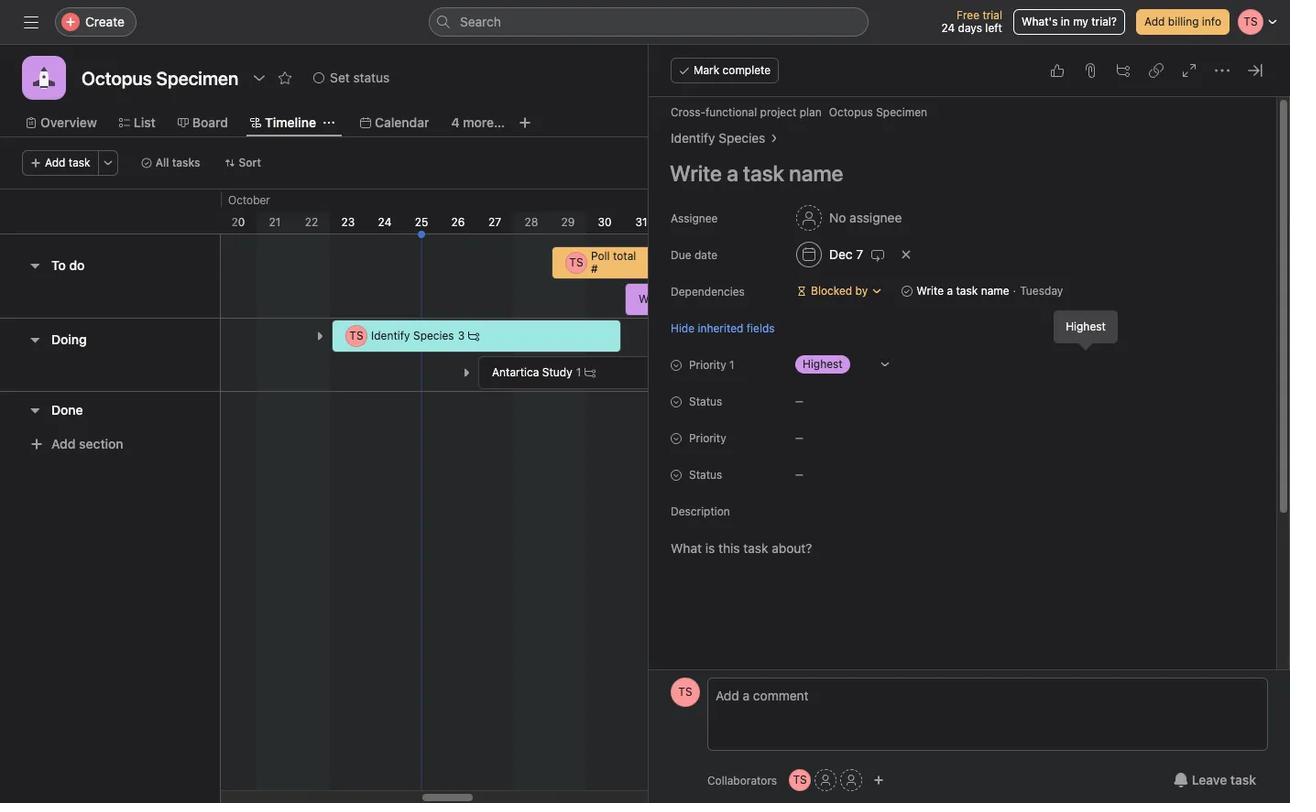 Task type: describe. For each thing, give the bounding box(es) containing it.
identify inside identify species link
[[671, 130, 715, 146]]

total
[[613, 249, 636, 263]]

write up report
[[639, 292, 717, 306]]

done
[[51, 402, 83, 417]]

copy task link image
[[1149, 63, 1164, 78]]

write a task name
[[917, 284, 1010, 298]]

a
[[947, 284, 953, 298]]

task inside main content
[[956, 284, 978, 298]]

dialog containing identify species
[[649, 45, 1291, 804]]

doing
[[51, 332, 87, 347]]

antartica study
[[492, 366, 573, 379]]

28
[[525, 215, 538, 229]]

add billing info button
[[1136, 9, 1230, 35]]

leave task
[[1192, 773, 1257, 788]]

do
[[69, 258, 85, 273]]

1 — button from the top
[[788, 389, 898, 414]]

doing button
[[51, 324, 87, 357]]

1 vertical spatial ts button
[[789, 770, 811, 792]]

tasks
[[172, 156, 200, 170]]

free trial 24 days left
[[942, 8, 1003, 35]]

close details image
[[1248, 63, 1263, 78]]

full screen image
[[1182, 63, 1197, 78]]

billing
[[1168, 15, 1199, 28]]

what's in my trial? button
[[1014, 9, 1126, 35]]

30
[[598, 215, 612, 229]]

info
[[1202, 15, 1222, 28]]

27
[[488, 215, 501, 229]]

description
[[671, 505, 730, 519]]

identify species inside main content
[[671, 130, 766, 146]]

all
[[155, 156, 169, 170]]

more actions image
[[102, 158, 113, 169]]

add to starred image
[[278, 71, 293, 85]]

add section button
[[22, 428, 131, 461]]

collapse task list for the section to do image
[[27, 258, 42, 273]]

— for first — popup button from the bottom
[[796, 469, 804, 480]]

4 more…
[[451, 115, 505, 130]]

calendar link
[[360, 113, 429, 133]]

hide
[[671, 321, 695, 335]]

due date
[[671, 248, 718, 262]]

add for add billing info
[[1145, 15, 1165, 28]]

collapse task list for the section doing image
[[27, 333, 42, 347]]

task for add task
[[69, 156, 90, 170]]

priority 1
[[689, 358, 735, 372]]

what's
[[1022, 15, 1058, 28]]

add for add section
[[51, 436, 76, 452]]

29
[[561, 215, 575, 229]]

add billing info
[[1145, 15, 1222, 28]]

blocked by
[[811, 284, 868, 298]]

board
[[192, 115, 228, 130]]

free
[[957, 8, 980, 22]]

assignee
[[671, 212, 718, 225]]

project
[[760, 105, 797, 119]]

mark complete
[[694, 63, 771, 77]]

no assignee
[[829, 210, 902, 225]]

2 — button from the top
[[788, 425, 898, 451]]

write for write a task name
[[917, 284, 944, 298]]

3 — button from the top
[[788, 462, 898, 488]]

1 vertical spatial species
[[413, 329, 454, 343]]

poll total #
[[591, 249, 636, 276]]

inherited
[[698, 321, 744, 335]]

sort button
[[216, 150, 270, 176]]

Task Name text field
[[658, 152, 1255, 194]]

clear due date image
[[901, 249, 912, 260]]

add or remove collaborators image
[[874, 775, 885, 786]]

name
[[981, 284, 1010, 298]]

— for 2nd — popup button from the bottom of the page
[[796, 433, 804, 444]]

26
[[451, 215, 465, 229]]

tuesday
[[1020, 284, 1063, 298]]

octopus specimen link
[[829, 105, 928, 119]]

dependencies
[[671, 285, 745, 299]]

1 vertical spatial identify species
[[371, 329, 454, 343]]

23
[[342, 215, 355, 229]]

leftcount image for 3
[[469, 331, 480, 342]]

all tasks
[[155, 156, 200, 170]]

left
[[986, 21, 1003, 35]]

task for leave task
[[1231, 773, 1257, 788]]

done button
[[51, 394, 83, 427]]

repeats image
[[871, 247, 886, 262]]

overview
[[40, 115, 97, 130]]

poll
[[591, 249, 610, 263]]

— for 3rd — popup button from the bottom of the page
[[796, 396, 804, 407]]

leave
[[1192, 773, 1227, 788]]

highest inside tooltip
[[1066, 320, 1106, 334]]

report
[[686, 292, 717, 306]]

search
[[460, 14, 501, 29]]

0 horizontal spatial 24
[[378, 215, 392, 229]]

leave task button
[[1162, 764, 1269, 797]]

create button
[[55, 7, 137, 37]]

1 inside main content
[[730, 358, 735, 372]]

cross-functional project plan octopus specimen
[[671, 105, 928, 119]]

functional
[[706, 105, 757, 119]]

create
[[85, 14, 125, 29]]

20
[[232, 215, 245, 229]]

31
[[636, 215, 648, 229]]

list link
[[119, 113, 156, 133]]

complete
[[723, 63, 771, 77]]



Task type: vqa. For each thing, say whether or not it's contained in the screenshot.
Show subtasks for task Identify Species image
yes



Task type: locate. For each thing, give the bounding box(es) containing it.
0 vertical spatial 24
[[942, 21, 955, 35]]

24
[[942, 21, 955, 35], [378, 215, 392, 229]]

1 vertical spatial priority
[[689, 432, 727, 445]]

add tab image
[[518, 115, 533, 130]]

1 vertical spatial add
[[45, 156, 66, 170]]

0 vertical spatial — button
[[788, 389, 898, 414]]

study
[[542, 366, 573, 379]]

board link
[[178, 113, 228, 133]]

no
[[829, 210, 846, 225]]

set status button
[[305, 65, 398, 91]]

#
[[591, 262, 598, 276]]

1 priority from the top
[[689, 358, 727, 372]]

to do button
[[51, 249, 85, 282]]

ts button
[[671, 678, 700, 708], [789, 770, 811, 792]]

identify species down functional
[[671, 130, 766, 146]]

4
[[451, 115, 460, 130]]

2 horizontal spatial task
[[1231, 773, 1257, 788]]

2 vertical spatial add
[[51, 436, 76, 452]]

0 horizontal spatial leftcount image
[[469, 331, 480, 342]]

1 horizontal spatial species
[[719, 130, 766, 146]]

1
[[730, 358, 735, 372], [576, 366, 581, 379]]

search list box
[[429, 7, 869, 37]]

highest
[[1066, 320, 1106, 334], [803, 357, 843, 371]]

1 down hide inherited fields
[[730, 358, 735, 372]]

blocked
[[811, 284, 853, 298]]

all tasks button
[[133, 150, 209, 176]]

up
[[669, 292, 682, 306]]

show options image
[[252, 71, 267, 85]]

1 vertical spatial — button
[[788, 425, 898, 451]]

search button
[[429, 7, 869, 37]]

write left up
[[639, 292, 666, 306]]

2 vertical spatial — button
[[788, 462, 898, 488]]

7
[[856, 247, 864, 262]]

rocket image
[[33, 67, 55, 89]]

24 inside free trial 24 days left
[[942, 21, 955, 35]]

add task
[[45, 156, 90, 170]]

identify species left 3
[[371, 329, 454, 343]]

highest tooltip
[[1055, 312, 1117, 348]]

1 horizontal spatial identify species
[[671, 130, 766, 146]]

24 left 25 at the top of page
[[378, 215, 392, 229]]

to do
[[51, 258, 85, 273]]

4 more… button
[[451, 113, 505, 133]]

cross-functional project plan link
[[671, 105, 822, 119]]

0 horizontal spatial species
[[413, 329, 454, 343]]

tab actions image
[[324, 117, 335, 128]]

0 vertical spatial add
[[1145, 15, 1165, 28]]

2 priority from the top
[[689, 432, 727, 445]]

status for first — popup button from the bottom
[[689, 468, 723, 482]]

1 status from the top
[[689, 395, 723, 409]]

status for 3rd — popup button from the bottom of the page
[[689, 395, 723, 409]]

in
[[1061, 15, 1070, 28]]

0 vertical spatial species
[[719, 130, 766, 146]]

1 horizontal spatial 1
[[730, 358, 735, 372]]

0 horizontal spatial task
[[69, 156, 90, 170]]

hide inherited fields
[[671, 321, 775, 335]]

october
[[228, 193, 270, 207]]

assignee
[[850, 210, 902, 225]]

21
[[269, 215, 281, 229]]

2 — from the top
[[796, 433, 804, 444]]

due
[[671, 248, 692, 262]]

octopus
[[829, 105, 873, 119]]

main content containing identify species
[[651, 97, 1255, 804]]

0 vertical spatial leftcount image
[[469, 331, 480, 342]]

0 vertical spatial identify
[[671, 130, 715, 146]]

days
[[958, 21, 983, 35]]

to
[[51, 258, 66, 273]]

fields
[[747, 321, 775, 335]]

1 horizontal spatial leftcount image
[[585, 368, 596, 379]]

highest button
[[788, 352, 898, 378]]

my
[[1073, 15, 1089, 28]]

1 vertical spatial 24
[[378, 215, 392, 229]]

0 vertical spatial ts button
[[671, 678, 700, 708]]

2 status from the top
[[689, 468, 723, 482]]

antartica
[[492, 366, 539, 379]]

species left 3
[[413, 329, 454, 343]]

timeline
[[265, 115, 316, 130]]

write
[[917, 284, 944, 298], [639, 292, 666, 306]]

species
[[719, 130, 766, 146], [413, 329, 454, 343]]

more actions for this task image
[[1215, 63, 1230, 78]]

attachments: add a file to this task, image
[[1083, 63, 1098, 78]]

list
[[134, 115, 156, 130]]

dec
[[829, 247, 853, 262]]

3 — from the top
[[796, 469, 804, 480]]

task inside button
[[1231, 773, 1257, 788]]

1 horizontal spatial task
[[956, 284, 978, 298]]

3
[[458, 329, 465, 343]]

0 likes. click to like this task image
[[1050, 63, 1065, 78]]

task right the leave
[[1231, 773, 1257, 788]]

timeline link
[[250, 113, 316, 133]]

add inside button
[[45, 156, 66, 170]]

0 horizontal spatial write
[[639, 292, 666, 306]]

0 vertical spatial —
[[796, 396, 804, 407]]

add subtask image
[[1116, 63, 1131, 78]]

species down the cross-functional project plan link
[[719, 130, 766, 146]]

task left more actions icon
[[69, 156, 90, 170]]

priority down priority 1 on the top right of the page
[[689, 432, 727, 445]]

identify species link
[[671, 128, 766, 148]]

leftcount image right study
[[585, 368, 596, 379]]

collapse task list for the section done image
[[27, 403, 42, 417]]

status up description
[[689, 468, 723, 482]]

1 vertical spatial —
[[796, 433, 804, 444]]

set status
[[330, 70, 390, 85]]

what's in my trial?
[[1022, 15, 1117, 28]]

—
[[796, 396, 804, 407], [796, 433, 804, 444], [796, 469, 804, 480]]

1 vertical spatial task
[[956, 284, 978, 298]]

add left billing
[[1145, 15, 1165, 28]]

sort
[[239, 156, 261, 170]]

— button
[[788, 389, 898, 414], [788, 425, 898, 451], [788, 462, 898, 488]]

1 right study
[[576, 366, 581, 379]]

dec 7 button
[[788, 238, 894, 271]]

more…
[[463, 115, 505, 130]]

identify left 3
[[371, 329, 410, 343]]

overview link
[[26, 113, 97, 133]]

0 vertical spatial highest
[[1066, 320, 1106, 334]]

0 horizontal spatial highest
[[803, 357, 843, 371]]

identify down cross-
[[671, 130, 715, 146]]

ts
[[570, 256, 584, 269], [350, 329, 364, 343], [679, 686, 693, 699], [793, 774, 807, 787]]

main content
[[651, 97, 1255, 804]]

0 horizontal spatial identify species
[[371, 329, 454, 343]]

1 horizontal spatial 24
[[942, 21, 955, 35]]

highest inside popup button
[[803, 357, 843, 371]]

trial
[[983, 8, 1003, 22]]

section
[[79, 436, 123, 452]]

add down overview link
[[45, 156, 66, 170]]

trial?
[[1092, 15, 1117, 28]]

1 vertical spatial highest
[[803, 357, 843, 371]]

add down 'done' button
[[51, 436, 76, 452]]

dec 7
[[829, 247, 864, 262]]

25
[[415, 215, 428, 229]]

by
[[856, 284, 868, 298]]

set
[[330, 70, 350, 85]]

plan
[[800, 105, 822, 119]]

expand sidebar image
[[24, 15, 38, 29]]

2 vertical spatial —
[[796, 469, 804, 480]]

add inside button
[[51, 436, 76, 452]]

add section
[[51, 436, 123, 452]]

1 vertical spatial leftcount image
[[585, 368, 596, 379]]

status
[[689, 395, 723, 409], [689, 468, 723, 482]]

0 vertical spatial status
[[689, 395, 723, 409]]

priority for priority 1
[[689, 358, 727, 372]]

22
[[305, 215, 318, 229]]

0 horizontal spatial identify
[[371, 329, 410, 343]]

cross-
[[671, 105, 706, 119]]

1 vertical spatial identify
[[371, 329, 410, 343]]

1 horizontal spatial identify
[[671, 130, 715, 146]]

task inside button
[[69, 156, 90, 170]]

24 left days
[[942, 21, 955, 35]]

write for write up report
[[639, 292, 666, 306]]

add
[[1145, 15, 1165, 28], [45, 156, 66, 170], [51, 436, 76, 452]]

show subtasks for task identify species image
[[314, 331, 325, 342]]

0 vertical spatial task
[[69, 156, 90, 170]]

show subtasks for task antartica study image
[[461, 368, 472, 379]]

leftcount image
[[469, 331, 480, 342], [585, 368, 596, 379]]

add for add task
[[45, 156, 66, 170]]

write left a
[[917, 284, 944, 298]]

leftcount image for 1
[[585, 368, 596, 379]]

1 — from the top
[[796, 396, 804, 407]]

1 vertical spatial status
[[689, 468, 723, 482]]

add inside "button"
[[1145, 15, 1165, 28]]

0 horizontal spatial ts button
[[671, 678, 700, 708]]

blocked by button
[[788, 279, 891, 304]]

1 horizontal spatial ts button
[[789, 770, 811, 792]]

status down priority 1 on the top right of the page
[[689, 395, 723, 409]]

0 vertical spatial identify species
[[671, 130, 766, 146]]

0 vertical spatial priority
[[689, 358, 727, 372]]

dialog
[[649, 45, 1291, 804]]

priority for priority
[[689, 432, 727, 445]]

None text field
[[77, 61, 243, 94]]

0 horizontal spatial 1
[[576, 366, 581, 379]]

write inside main content
[[917, 284, 944, 298]]

1 horizontal spatial highest
[[1066, 320, 1106, 334]]

species inside main content
[[719, 130, 766, 146]]

task right a
[[956, 284, 978, 298]]

2 vertical spatial task
[[1231, 773, 1257, 788]]

priority down inherited
[[689, 358, 727, 372]]

1 horizontal spatial write
[[917, 284, 944, 298]]

collaborators
[[708, 774, 777, 788]]

leftcount image right 3
[[469, 331, 480, 342]]

status
[[353, 70, 390, 85]]



